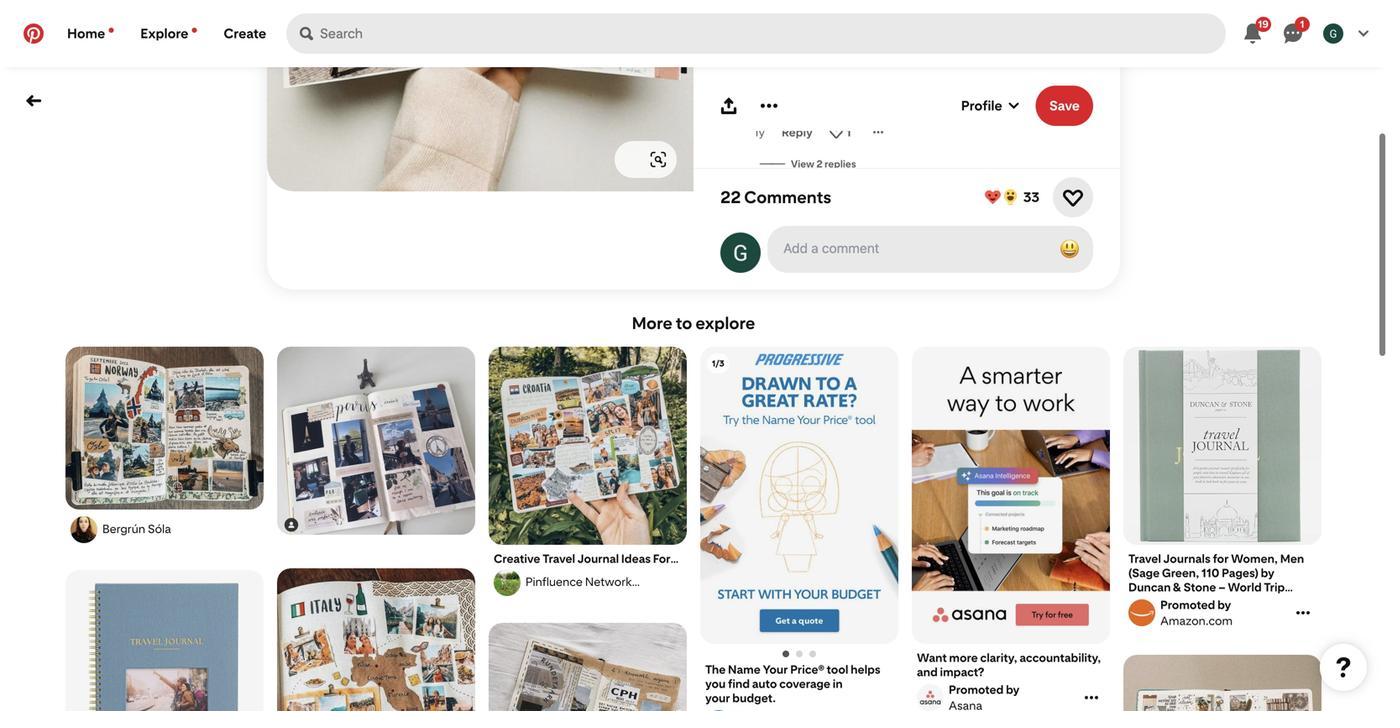Task type: vqa. For each thing, say whether or not it's contained in the screenshot.
Explore
yes



Task type: locate. For each thing, give the bounding box(es) containing it.
select a board you want to save to image
[[1010, 101, 1020, 111]]

0 vertical spatial you
[[963, 74, 986, 90]]

sara kudla image
[[761, 184, 788, 211]]

auto
[[753, 677, 777, 691]]

comments up henrietta
[[721, 38, 791, 54]]

comments button
[[721, 38, 1094, 54]]

henrietta
[[754, 74, 814, 90]]

😃
[[1060, 237, 1080, 261]]

this contains an image of: image
[[66, 347, 264, 510], [277, 347, 476, 536], [1124, 655, 1322, 712]]

comments
[[721, 38, 791, 54], [745, 187, 832, 208]]

with asana, you can keep track of what's on track and connect work to company-wide goals. and you can maximise impact and see results faster by automating workflows across your organisation. image
[[912, 347, 1111, 644]]

save
[[1050, 98, 1080, 114]]

helps
[[851, 663, 881, 677]]

0 horizontal spatial of
[[754, 106, 768, 122]]

home
[[67, 26, 105, 42]]

22
[[721, 187, 741, 208]]

of
[[1010, 90, 1023, 106], [754, 106, 768, 122]]

😃 button
[[770, 228, 1092, 271], [1054, 233, 1087, 266]]

1 button
[[1274, 13, 1314, 54], [847, 125, 852, 139]]

2 horizontal spatial this contains an image of: image
[[1124, 655, 1322, 712]]

profile button
[[962, 86, 1023, 126]]

0 horizontal spatial you
[[706, 677, 726, 691]]

1 button right 19
[[1274, 13, 1314, 54]]

1 vertical spatial 1 button
[[847, 125, 852, 139]]

replies
[[825, 158, 857, 170]]

0 horizontal spatial this contains an image of: image
[[66, 347, 264, 510]]

you left find
[[706, 677, 726, 691]]

1 horizontal spatial 1
[[1301, 18, 1305, 30]]

view
[[791, 158, 815, 170]]

coverage
[[780, 677, 831, 691]]

find
[[728, 677, 750, 691]]

german.
[[810, 90, 862, 106]]

1y
[[754, 125, 765, 139]]

a
[[954, 90, 962, 106]]

0 horizontal spatial the name your price® tool helps you find auto coverage in your budget. image
[[796, 651, 803, 658]]

reply
[[782, 125, 813, 139]]

0 horizontal spatial 1
[[847, 125, 852, 139]]

you for wanted
[[963, 74, 986, 90]]

list
[[59, 347, 1329, 712]]

this contains: travel journals for women, men (sage green, 110 pages) by duncan & stone – world trip adventure book to record trips – great, fun travel bucket list journal - travel gifts image
[[1124, 347, 1322, 545]]

just
[[929, 90, 951, 106]]

reply button
[[782, 125, 813, 139]]

bergrún
[[103, 522, 145, 536]]

1
[[1301, 18, 1305, 30], [847, 125, 852, 139]]

district
[[965, 90, 1007, 106]]

the name your price® tool helps you find auto coverage in your budget. image
[[796, 651, 803, 658], [810, 651, 817, 658]]

save button
[[1037, 86, 1094, 126]]

1 the name your price® tool helps you find auto coverage in your budget. image from the left
[[796, 651, 803, 658]]

bergrún sóla
[[103, 522, 171, 536]]

you right if
[[963, 74, 986, 90]]

list containing bergrún sóla
[[59, 347, 1329, 712]]

more
[[632, 313, 673, 334]]

1 horizontal spatial the name your price® tool helps you find auto coverage in your budget. image
[[810, 651, 817, 658]]

0 vertical spatial 1 button
[[1274, 13, 1314, 54]]

the
[[1039, 74, 1059, 90], [1026, 90, 1047, 106]]

you
[[963, 74, 986, 90], [706, 677, 726, 691]]

the name your price® tool helps you find auto coverage in your budget. image right the name your price® tool helps you find auto coverage in your budget. icon at the bottom of the page
[[796, 651, 803, 658]]

want
[[917, 651, 947, 665]]

click to shop image
[[650, 151, 667, 168]]

33
[[1024, 189, 1040, 205]]

is
[[917, 90, 926, 106]]

if
[[952, 74, 960, 90]]

0 vertical spatial 1
[[1301, 18, 1305, 30]]

2
[[817, 158, 823, 170]]

it's
[[897, 74, 914, 90]]

comments down view
[[745, 187, 832, 208]]

vienna
[[770, 106, 813, 122]]

search icon image
[[300, 27, 313, 40]]

of right 'district'
[[1010, 90, 1023, 106]]

0 horizontal spatial 1 button
[[847, 125, 852, 139]]

1 button right "react" icon
[[847, 125, 852, 139]]

you inside the name your price® tool helps you find auto coverage in your budget.
[[706, 677, 726, 691]]

22 comments
[[721, 187, 832, 208]]

clarity,
[[981, 651, 1018, 665]]

1 left greg robinson icon
[[1301, 18, 1305, 30]]

you inside 'lol wieden? it's wien if you wanted the name im german. wieden is just a district of the city of vienna'
[[963, 74, 986, 90]]

explore
[[696, 313, 756, 334]]

1 horizontal spatial you
[[963, 74, 986, 90]]

notifications image
[[109, 28, 114, 33]]

more to explore
[[632, 313, 756, 334]]

city
[[1050, 90, 1072, 106]]

this contains: nook theory travel journal for women, men with prompts – travel scrapbook, diary, bucketlist, roadtrip & adventure journal, travel planner gift, undated world travel journal, couples, teens (ocean) image
[[66, 570, 264, 712]]

im
[[792, 90, 807, 106]]

accountability,
[[1020, 651, 1102, 665]]

of up 1y
[[754, 106, 768, 122]]

the
[[706, 663, 726, 677]]

want more clarity, accountability, and impact?
[[917, 651, 1102, 680]]

2 the name your price® tool helps you find auto coverage in your budget. image from the left
[[810, 651, 817, 658]]

1 vertical spatial you
[[706, 677, 726, 691]]

the name your price® tool helps you find auto coverage in your budget. image up price® tool
[[810, 651, 817, 658]]

1 right "react" icon
[[847, 125, 852, 139]]

impact?
[[941, 665, 985, 680]]

Search text field
[[320, 13, 1227, 54]]



Task type: describe. For each thing, give the bounding box(es) containing it.
0 vertical spatial comments
[[721, 38, 791, 54]]

price® tool
[[791, 663, 849, 677]]

and
[[917, 665, 938, 680]]

1 vertical spatial comments
[[745, 187, 832, 208]]

create link
[[210, 13, 280, 54]]

the name your price® tool helps you find auto coverage in your budget. image
[[783, 651, 790, 658]]

amazon.com
[[1161, 614, 1233, 628]]

profile
[[962, 98, 1003, 114]]

greg robinson image
[[1324, 24, 1344, 44]]

react image
[[830, 126, 843, 139]]

your
[[763, 663, 788, 677]]

carousel image 0 image
[[701, 347, 899, 644]]

home link
[[54, 13, 127, 54]]

robinsongreg175 image
[[721, 233, 761, 273]]

lol wieden? it's wien if you wanted the name im german. wieden is just a district of the city of vienna
[[754, 74, 1075, 122]]

wieden?
[[838, 74, 894, 90]]

the up save
[[1039, 74, 1059, 90]]

[paidad] visit 'bookonboard.com' to end your search for best travel journal ideas, travel diary inspiration, simple travel book inspo, aesthetic travel scrapbook and art journal. diy travel sketchbook, illustration, prompts, doodles, stickers, bullet packing list, map, cover, templates and layouts, digital/polaroid photos, postcards, roadtrip, my adventure book ideas for your travelers notebook full of creative, vintage and unique pages #traveljournalideas #travelscrapbookingideaslayoutsimple image
[[489, 347, 687, 546]]

explore
[[141, 26, 189, 42]]

the right select a board you want to save to "icon"
[[1026, 90, 1047, 106]]

⎯⎯ view 2 replies
[[761, 156, 857, 171]]

name
[[754, 90, 789, 106]]

1 inside 1 button
[[1301, 18, 1305, 30]]

sara kudla link
[[761, 184, 788, 211]]

you for find
[[706, 677, 726, 691]]

name
[[728, 663, 761, 677]]

⎯⎯
[[761, 156, 785, 171]]

create
[[224, 26, 266, 42]]

this contains an image of: 8 creative travel bullet journal ideas you'll love image
[[489, 623, 687, 712]]

explore link
[[127, 13, 210, 54]]

bergrún sóla link
[[68, 517, 261, 544]]

wien
[[916, 74, 949, 90]]

19
[[1259, 18, 1269, 30]]

1 vertical spatial 1
[[847, 125, 852, 139]]

notifications image
[[192, 28, 197, 33]]

henrietta image
[[721, 74, 748, 101]]

1 horizontal spatial this contains an image of: image
[[277, 347, 476, 536]]

reaction image
[[1064, 187, 1084, 208]]

Add a comment field
[[784, 240, 1040, 256]]

lol
[[817, 74, 835, 90]]

this contains an image of: creative travel journal ideas for all image
[[277, 569, 476, 712]]

in
[[833, 677, 843, 691]]

1 horizontal spatial of
[[1010, 90, 1023, 106]]

amazon.com link
[[1127, 598, 1293, 628]]

the name your price® tool helps you find auto coverage in your budget. link
[[706, 663, 894, 706]]

wieden
[[865, 90, 914, 106]]

to
[[676, 313, 693, 334]]

wanted
[[989, 74, 1036, 90]]

1 horizontal spatial 1 button
[[1274, 13, 1314, 54]]

want more clarity, accountability, and impact? link
[[917, 651, 1106, 680]]

your budget.
[[706, 691, 776, 706]]

19 button
[[1233, 13, 1274, 54]]

sóla
[[148, 522, 171, 536]]

more
[[950, 651, 979, 665]]

the name your price® tool helps you find auto coverage in your budget.
[[706, 663, 881, 706]]



